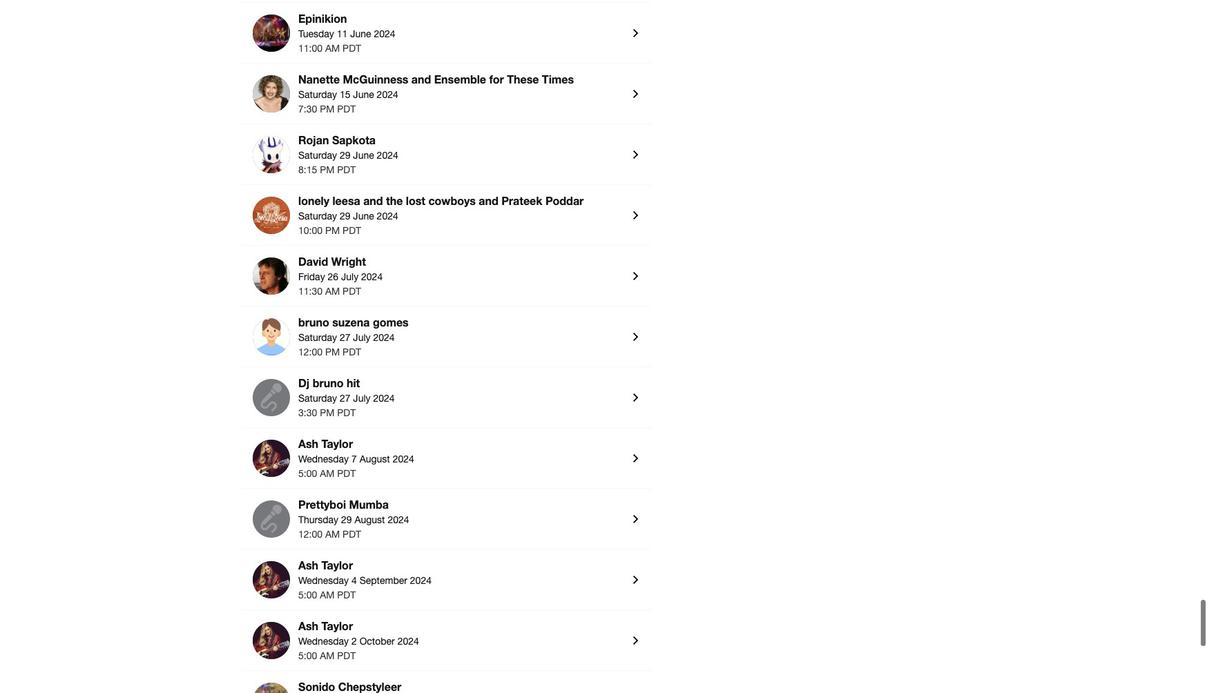 Task type: vqa. For each thing, say whether or not it's contained in the screenshot.


Task type: describe. For each thing, give the bounding box(es) containing it.
and for leesa
[[363, 194, 383, 207]]

poddar
[[546, 194, 584, 207]]

sonido
[[298, 680, 335, 693]]

29 for sapkota
[[340, 150, 351, 161]]

ash taylor wednesday 7 august 2024 5:00 am pdt
[[298, 437, 414, 479]]

wright
[[331, 255, 366, 268]]

26
[[328, 271, 339, 282]]

11
[[337, 28, 348, 39]]

july for hit
[[353, 393, 371, 404]]

ash for ash taylor wednesday 7 august 2024 5:00 am pdt
[[298, 437, 318, 450]]

david wright friday 26 july 2024 11:30 am pdt
[[298, 255, 383, 297]]

nanette mcguinness and ensemble for these times saturday 15 june 2024 7:30 pm pdt
[[298, 72, 574, 115]]

chepstyleer
[[338, 680, 402, 693]]

pm inside lonely leesa and the lost cowboys and prateek poddar saturday 29 june 2024 10:00 pm pdt
[[325, 225, 340, 236]]

ovv lonely leesa & the lost cowboys and prateek image
[[253, 197, 290, 234]]

for
[[489, 72, 504, 86]]

2024 inside the bruno suzena gomes saturday 27 july 2024 12:00 pm pdt
[[373, 332, 395, 343]]

cowboys
[[429, 194, 476, 207]]

11:00
[[298, 43, 323, 54]]

saturday inside "dj bruno hit saturday 27 july 2024 3:30 pm pdt"
[[298, 393, 337, 404]]

rojan
[[298, 133, 329, 146]]

am for david wright friday 26 july 2024 11:30 am pdt
[[325, 286, 340, 297]]

show do dj bruno hit bruno suzena gomes e dj ferrari bruno image
[[253, 318, 290, 356]]

july for gomes
[[353, 332, 371, 343]]

lost
[[406, 194, 425, 207]]

pm inside "dj bruno hit saturday 27 july 2024 3:30 pm pdt"
[[320, 407, 335, 419]]

5:00 for ash taylor wednesday 2 october 2024 5:00 am pdt
[[298, 651, 317, 662]]

5:00 for ash taylor wednesday 4 september 2024 5:00 am pdt
[[298, 590, 317, 601]]

pm inside the bruno suzena gomes saturday 27 july 2024 12:00 pm pdt
[[325, 347, 340, 358]]

these
[[507, 72, 539, 86]]

saturday inside the bruno suzena gomes saturday 27 july 2024 12:00 pm pdt
[[298, 332, 337, 343]]

pdt inside lonely leesa and the lost cowboys and prateek poddar saturday 29 june 2024 10:00 pm pdt
[[343, 225, 361, 236]]

am for ash taylor wednesday 2 october 2024 5:00 am pdt
[[320, 651, 335, 662]]

pm inside rojan sapkota saturday 29 june 2024 8:15 pm pdt
[[320, 164, 335, 175]]

pdt inside prettyboi mumba thursday 29 august 2024 12:00 am pdt
[[343, 529, 361, 540]]

bruno inside the bruno suzena gomes saturday 27 july 2024 12:00 pm pdt
[[298, 316, 329, 329]]

4
[[352, 575, 357, 586]]

2 horizontal spatial and
[[479, 194, 499, 207]]

prateek
[[502, 194, 543, 207]]

times
[[542, 72, 574, 86]]

5:00 for ash taylor wednesday 7 august 2024 5:00 am pdt
[[298, 468, 317, 479]]

10:00
[[298, 225, 323, 236]]

am inside the epinikion tuesday 11 june 2024 11:00 am pdt
[[325, 43, 340, 54]]

2024 inside ash taylor wednesday 4 september 2024 5:00 am pdt
[[410, 575, 432, 586]]

ash wednesdays livestream image for ash taylor wednesday 2 october 2024 5:00 am pdt
[[253, 622, 290, 660]]

nanette
[[298, 72, 340, 86]]

bruno suzena gomes saturday 27 july 2024 12:00 pm pdt
[[298, 316, 409, 358]]

rojan sapkota saturday 29 june 2024 8:15 pm pdt
[[298, 133, 398, 175]]

ash for ash taylor wednesday 2 october 2024 5:00 am pdt
[[298, 620, 318, 633]]

september
[[360, 575, 408, 586]]

am for ash taylor wednesday 7 august 2024 5:00 am pdt
[[320, 468, 335, 479]]

pdt inside the bruno suzena gomes saturday 27 july 2024 12:00 pm pdt
[[343, 347, 361, 358]]

2024 inside "dj bruno hit saturday 27 july 2024 3:30 pm pdt"
[[373, 393, 395, 404]]

2024 inside lonely leesa and the lost cowboys and prateek poddar saturday 29 june 2024 10:00 pm pdt
[[377, 211, 398, 222]]

wednesday for ash taylor wednesday 2 october 2024 5:00 am pdt
[[298, 636, 349, 647]]

pdt inside ash taylor wednesday 4 september 2024 5:00 am pdt
[[337, 590, 356, 601]]

15
[[340, 89, 351, 100]]

pdt inside david wright friday 26 july 2024 11:30 am pdt
[[343, 286, 361, 297]]

sonido chepstyleer
[[298, 680, 402, 693]]

taylor for ash taylor wednesday 2 october 2024 5:00 am pdt
[[322, 620, 353, 633]]

ash taylor wednesday 4 september 2024 5:00 am pdt
[[298, 559, 432, 601]]

taylor for ash taylor wednesday 7 august 2024 5:00 am pdt
[[322, 437, 353, 450]]

pm inside nanette mcguinness and ensemble for these times saturday 15 june 2024 7:30 pm pdt
[[320, 104, 335, 115]]

beyond the airwaves live streamed concert #12 image
[[253, 258, 290, 295]]

june inside lonely leesa and the lost cowboys and prateek poddar saturday 29 june 2024 10:00 pm pdt
[[353, 211, 374, 222]]

saturday inside nanette mcguinness and ensemble for these times saturday 15 june 2024 7:30 pm pdt
[[298, 89, 337, 100]]

27 for bruno
[[340, 393, 351, 404]]

pdt inside ash taylor wednesday 2 october 2024 5:00 am pdt
[[337, 651, 356, 662]]

3:30
[[298, 407, 317, 419]]

august for prettyboi mumba
[[355, 515, 385, 526]]

29 for mumba
[[341, 515, 352, 526]]

and for mcguinness
[[412, 72, 431, 86]]

ash taylor wednesday 2 october 2024 5:00 am pdt
[[298, 620, 419, 662]]



Task type: locate. For each thing, give the bounding box(es) containing it.
am
[[325, 43, 340, 54], [325, 286, 340, 297], [320, 468, 335, 479], [325, 529, 340, 540], [320, 590, 335, 601], [320, 651, 335, 662]]

2 vertical spatial 5:00
[[298, 651, 317, 662]]

sonido chepstyleer link
[[253, 679, 640, 694]]

taylor
[[322, 437, 353, 450], [322, 559, 353, 572], [322, 620, 353, 633]]

saturday down rojan
[[298, 150, 337, 161]]

am up ash taylor wednesday 2 october 2024 5:00 am pdt
[[320, 590, 335, 601]]

2 vertical spatial ash
[[298, 620, 318, 633]]

wednesday inside ash taylor wednesday 4 september 2024 5:00 am pdt
[[298, 575, 349, 586]]

0 vertical spatial 27
[[340, 332, 351, 343]]

am up prettyboi in the left of the page
[[320, 468, 335, 479]]

dj
[[298, 376, 310, 390]]

taylor inside ash taylor wednesday 2 october 2024 5:00 am pdt
[[322, 620, 353, 633]]

5:00 up ash taylor wednesday 2 october 2024 5:00 am pdt
[[298, 590, 317, 601]]

2 vertical spatial 29
[[341, 515, 352, 526]]

july
[[341, 271, 359, 282], [353, 332, 371, 343], [353, 393, 371, 404]]

suzena
[[332, 316, 370, 329]]

am down thursday
[[325, 529, 340, 540]]

5:00 inside ash taylor wednesday 4 september 2024 5:00 am pdt
[[298, 590, 317, 601]]

saturday inside rojan sapkota saturday 29 june 2024 8:15 pm pdt
[[298, 150, 337, 161]]

bruno right the dj
[[313, 376, 344, 390]]

pdt inside nanette mcguinness and ensemble for these times saturday 15 june 2024 7:30 pm pdt
[[337, 104, 356, 115]]

2024 inside the epinikion tuesday 11 june 2024 11:00 am pdt
[[374, 28, 396, 39]]

4 saturday from the top
[[298, 332, 337, 343]]

wednesday inside the ash taylor wednesday 7 august 2024 5:00 am pdt
[[298, 454, 349, 465]]

am down 26
[[325, 286, 340, 297]]

am inside ash taylor wednesday 4 september 2024 5:00 am pdt
[[320, 590, 335, 601]]

2024 right the 11 on the left top
[[374, 28, 396, 39]]

1 27 from the top
[[340, 332, 351, 343]]

2024 down mcguinness in the left top of the page
[[377, 89, 398, 100]]

wednesday
[[298, 454, 349, 465], [298, 575, 349, 586], [298, 636, 349, 647]]

am inside david wright friday 26 july 2024 11:30 am pdt
[[325, 286, 340, 297]]

29
[[340, 150, 351, 161], [340, 211, 351, 222], [341, 515, 352, 526]]

2024 right 7
[[393, 454, 414, 465]]

epinikion
[[298, 12, 347, 25]]

1 vertical spatial wednesday
[[298, 575, 349, 586]]

bruno
[[298, 316, 329, 329], [313, 376, 344, 390]]

2 vertical spatial wednesday
[[298, 636, 349, 647]]

june down leesa
[[353, 211, 374, 222]]

david
[[298, 255, 328, 268]]

july down hit
[[353, 393, 371, 404]]

tuesday
[[298, 28, 334, 39]]

27
[[340, 332, 351, 343], [340, 393, 351, 404]]

2024
[[374, 28, 396, 39], [377, 89, 398, 100], [377, 150, 398, 161], [377, 211, 398, 222], [361, 271, 383, 282], [373, 332, 395, 343], [373, 393, 395, 404], [393, 454, 414, 465], [388, 515, 409, 526], [410, 575, 432, 586], [398, 636, 419, 647]]

2024 down wright
[[361, 271, 383, 282]]

lonely
[[298, 194, 330, 207]]

and left prateek
[[479, 194, 499, 207]]

and left ensemble
[[412, 72, 431, 86]]

2 5:00 from the top
[[298, 590, 317, 601]]

1 vertical spatial 5:00
[[298, 590, 317, 601]]

ash inside ash taylor wednesday 2 october 2024 5:00 am pdt
[[298, 620, 318, 633]]

1 vertical spatial 12:00
[[298, 529, 323, 540]]

pm right 3:30
[[320, 407, 335, 419]]

august
[[360, 454, 390, 465], [355, 515, 385, 526]]

0 vertical spatial bruno
[[298, 316, 329, 329]]

august inside prettyboi mumba thursday 29 august 2024 12:00 am pdt
[[355, 515, 385, 526]]

taylor inside ash taylor wednesday 4 september 2024 5:00 am pdt
[[322, 559, 353, 572]]

july down wright
[[341, 271, 359, 282]]

2024 inside the ash taylor wednesday 7 august 2024 5:00 am pdt
[[393, 454, 414, 465]]

live music youtube concert image
[[253, 501, 290, 538]]

1 vertical spatial august
[[355, 515, 385, 526]]

2024 down the
[[377, 211, 398, 222]]

am for prettyboi mumba thursday 29 august 2024 12:00 am pdt
[[325, 529, 340, 540]]

am for ash taylor wednesday 4 september 2024 5:00 am pdt
[[320, 590, 335, 601]]

1 saturday from the top
[[298, 89, 337, 100]]

7:30
[[298, 104, 317, 115]]

am inside ash taylor wednesday 2 october 2024 5:00 am pdt
[[320, 651, 335, 662]]

2 27 from the top
[[340, 393, 351, 404]]

2024 down mumba
[[388, 515, 409, 526]]

2024 up the ash taylor wednesday 7 august 2024 5:00 am pdt
[[373, 393, 395, 404]]

2 vertical spatial taylor
[[322, 620, 353, 633]]

october
[[360, 636, 395, 647]]

29 down leesa
[[340, 211, 351, 222]]

12:00
[[298, 347, 323, 358], [298, 529, 323, 540]]

pdt inside the ash taylor wednesday 7 august 2024 5:00 am pdt
[[337, 468, 356, 479]]

2 ash wednesdays livestream image from the top
[[253, 562, 290, 599]]

5:00
[[298, 468, 317, 479], [298, 590, 317, 601], [298, 651, 317, 662]]

july inside "dj bruno hit saturday 27 july 2024 3:30 pm pdt"
[[353, 393, 371, 404]]

saturday down nanette
[[298, 89, 337, 100]]

and inside nanette mcguinness and ensemble for these times saturday 15 june 2024 7:30 pm pdt
[[412, 72, 431, 86]]

12:00 up the dj
[[298, 347, 323, 358]]

pdt inside the epinikion tuesday 11 june 2024 11:00 am pdt
[[343, 43, 361, 54]]

27 down suzena
[[340, 332, 351, 343]]

wednesday left 7
[[298, 454, 349, 465]]

1 12:00 from the top
[[298, 347, 323, 358]]

mcguinness
[[343, 72, 409, 86]]

1 vertical spatial ash
[[298, 559, 318, 572]]

0 horizontal spatial and
[[363, 194, 383, 207]]

bruno down 11:30 on the left
[[298, 316, 329, 329]]

july down suzena
[[353, 332, 371, 343]]

29 inside prettyboi mumba thursday 29 august 2024 12:00 am pdt
[[341, 515, 352, 526]]

27 for suzena
[[340, 332, 351, 343]]

taylor up 4
[[322, 559, 353, 572]]

5:00 inside the ash taylor wednesday 7 august 2024 5:00 am pdt
[[298, 468, 317, 479]]

ash inside the ash taylor wednesday 7 august 2024 5:00 am pdt
[[298, 437, 318, 450]]

12:00 inside the bruno suzena gomes saturday 27 july 2024 12:00 pm pdt
[[298, 347, 323, 358]]

hit
[[347, 376, 360, 390]]

saturday up 3:30
[[298, 393, 337, 404]]

5:00 up sonido
[[298, 651, 317, 662]]

pdt down leesa
[[343, 225, 361, 236]]

pdt inside "dj bruno hit saturday 27 july 2024 3:30 pm pdt"
[[337, 407, 356, 419]]

june inside nanette mcguinness and ensemble for these times saturday 15 june 2024 7:30 pm pdt
[[353, 89, 374, 100]]

2024 inside ash taylor wednesday 2 october 2024 5:00 am pdt
[[398, 636, 419, 647]]

bruno inside "dj bruno hit saturday 27 july 2024 3:30 pm pdt"
[[313, 376, 344, 390]]

0 vertical spatial july
[[341, 271, 359, 282]]

29 down sapkota
[[340, 150, 351, 161]]

saturday
[[298, 89, 337, 100], [298, 150, 337, 161], [298, 211, 337, 222], [298, 332, 337, 343], [298, 393, 337, 404]]

gomes
[[373, 316, 409, 329]]

pdt down the 11 on the left top
[[343, 43, 361, 54]]

2024 inside rojan sapkota saturday 29 june 2024 8:15 pm pdt
[[377, 150, 398, 161]]

2 vertical spatial july
[[353, 393, 371, 404]]

2024 inside david wright friday 26 july 2024 11:30 am pdt
[[361, 271, 383, 282]]

and left the
[[363, 194, 383, 207]]

saturday inside lonely leesa and the lost cowboys and prateek poddar saturday 29 june 2024 10:00 pm pdt
[[298, 211, 337, 222]]

1 5:00 from the top
[[298, 468, 317, 479]]

pdt down mumba
[[343, 529, 361, 540]]

taylor up 7
[[322, 437, 353, 450]]

pm down suzena
[[325, 347, 340, 358]]

29 inside rojan sapkota saturday 29 june 2024 8:15 pm pdt
[[340, 150, 351, 161]]

leesa
[[333, 194, 360, 207]]

2 saturday from the top
[[298, 150, 337, 161]]

3 5:00 from the top
[[298, 651, 317, 662]]

june down sapkota
[[353, 150, 374, 161]]

ash down 3:30
[[298, 437, 318, 450]]

prettyboi mumba thursday 29 august 2024 12:00 am pdt
[[298, 498, 409, 540]]

ash wednesdays livestream image for ash taylor wednesday 7 august 2024 5:00 am pdt
[[253, 440, 290, 477]]

pdt inside rojan sapkota saturday 29 june 2024 8:15 pm pdt
[[337, 164, 356, 175]]

friday
[[298, 271, 325, 282]]

july inside david wright friday 26 july 2024 11:30 am pdt
[[341, 271, 359, 282]]

3 wednesday from the top
[[298, 636, 349, 647]]

2 vertical spatial ash wednesdays livestream image
[[253, 622, 290, 660]]

durango sessions @ radio benelux image
[[253, 14, 290, 52]]

0 vertical spatial wednesday
[[298, 454, 349, 465]]

june inside the epinikion tuesday 11 june 2024 11:00 am pdt
[[350, 28, 371, 39]]

saturday down lonely
[[298, 211, 337, 222]]

wednesday for ash taylor wednesday 7 august 2024 5:00 am pdt
[[298, 454, 349, 465]]

august inside the ash taylor wednesday 7 august 2024 5:00 am pdt
[[360, 454, 390, 465]]

pm
[[320, 104, 335, 115], [320, 164, 335, 175], [325, 225, 340, 236], [325, 347, 340, 358], [320, 407, 335, 419]]

1 vertical spatial 29
[[340, 211, 351, 222]]

1 ash wednesdays livestream image from the top
[[253, 440, 290, 477]]

pdt down hit
[[337, 407, 356, 419]]

8:15
[[298, 164, 317, 175]]

1 ash from the top
[[298, 437, 318, 450]]

2
[[352, 636, 357, 647]]

pdt up leesa
[[337, 164, 356, 175]]

0 vertical spatial ash
[[298, 437, 318, 450]]

5 saturday from the top
[[298, 393, 337, 404]]

am down the 11 on the left top
[[325, 43, 340, 54]]

wednesday left 2
[[298, 636, 349, 647]]

ensemble
[[434, 72, 486, 86]]

pdt down 2
[[337, 651, 356, 662]]

pm right 7:30
[[320, 104, 335, 115]]

1 vertical spatial taylor
[[322, 559, 353, 572]]

ash wednesdays livestream image for ash taylor wednesday 4 september 2024 5:00 am pdt
[[253, 562, 290, 599]]

pm right 10:00
[[325, 225, 340, 236]]

ash up sonido
[[298, 620, 318, 633]]

5:00 up prettyboi in the left of the page
[[298, 468, 317, 479]]

thursday
[[298, 515, 339, 526]]

12:00 inside prettyboi mumba thursday 29 august 2024 12:00 am pdt
[[298, 529, 323, 540]]

0 vertical spatial 12:00
[[298, 347, 323, 358]]

pdt down 15
[[337, 104, 356, 115]]

3 ash from the top
[[298, 620, 318, 633]]

2 ash from the top
[[298, 559, 318, 572]]

june right 15
[[353, 89, 374, 100]]

wednesday for ash taylor wednesday 4 september 2024 5:00 am pdt
[[298, 575, 349, 586]]

ash
[[298, 437, 318, 450], [298, 559, 318, 572], [298, 620, 318, 633]]

0 vertical spatial ash wednesdays livestream image
[[253, 440, 290, 477]]

1 wednesday from the top
[[298, 454, 349, 465]]

show do dj bruno hit online image
[[253, 379, 290, 416]]

0 vertical spatial 5:00
[[298, 468, 317, 479]]

1 vertical spatial ash wednesdays livestream image
[[253, 562, 290, 599]]

7
[[352, 454, 357, 465]]

5:00 inside ash taylor wednesday 2 october 2024 5:00 am pdt
[[298, 651, 317, 662]]

wednesday left 4
[[298, 575, 349, 586]]

29 inside lonely leesa and the lost cowboys and prateek poddar saturday 29 june 2024 10:00 pm pdt
[[340, 211, 351, 222]]

wednesday inside ash taylor wednesday 2 october 2024 5:00 am pdt
[[298, 636, 349, 647]]

2024 inside nanette mcguinness and ensemble for these times saturday 15 june 2024 7:30 pm pdt
[[377, 89, 398, 100]]

27 inside "dj bruno hit saturday 27 july 2024 3:30 pm pdt"
[[340, 393, 351, 404]]

pdt down suzena
[[343, 347, 361, 358]]

june right the 11 on the left top
[[350, 28, 371, 39]]

august for ash taylor
[[360, 454, 390, 465]]

11:30
[[298, 286, 323, 297]]

taylor up 2
[[322, 620, 353, 633]]

3 taylor from the top
[[322, 620, 353, 633]]

29 down mumba
[[341, 515, 352, 526]]

0 vertical spatial august
[[360, 454, 390, 465]]

1 horizontal spatial and
[[412, 72, 431, 86]]

pdt down 7
[[337, 468, 356, 479]]

prettyboi
[[298, 498, 346, 511]]

and
[[412, 72, 431, 86], [363, 194, 383, 207], [479, 194, 499, 207]]

mumba
[[349, 498, 389, 511]]

2024 right the september
[[410, 575, 432, 586]]

27 inside the bruno suzena gomes saturday 27 july 2024 12:00 pm pdt
[[340, 332, 351, 343]]

august down mumba
[[355, 515, 385, 526]]

2 wednesday from the top
[[298, 575, 349, 586]]

1 vertical spatial july
[[353, 332, 371, 343]]

july inside the bruno suzena gomes saturday 27 july 2024 12:00 pm pdt
[[353, 332, 371, 343]]

2024 up the
[[377, 150, 398, 161]]

0 vertical spatial 29
[[340, 150, 351, 161]]

2 12:00 from the top
[[298, 529, 323, 540]]

pdt
[[343, 43, 361, 54], [337, 104, 356, 115], [337, 164, 356, 175], [343, 225, 361, 236], [343, 286, 361, 297], [343, 347, 361, 358], [337, 407, 356, 419], [337, 468, 356, 479], [343, 529, 361, 540], [337, 590, 356, 601], [337, 651, 356, 662]]

12:00 down thursday
[[298, 529, 323, 540]]

sapkota
[[332, 133, 376, 146]]

june
[[350, 28, 371, 39], [353, 89, 374, 100], [353, 150, 374, 161], [353, 211, 374, 222]]

june inside rojan sapkota saturday 29 june 2024 8:15 pm pdt
[[353, 150, 374, 161]]

epinikion tuesday 11 june 2024 11:00 am pdt
[[298, 12, 396, 54]]

ash down thursday
[[298, 559, 318, 572]]

2024 right october
[[398, 636, 419, 647]]

2 taylor from the top
[[322, 559, 353, 572]]

lonely leesa and the lost cowboys and prateek poddar saturday 29 june 2024 10:00 pm pdt
[[298, 194, 584, 236]]

am inside prettyboi mumba thursday 29 august 2024 12:00 am pdt
[[325, 529, 340, 540]]

the
[[386, 194, 403, 207]]

2024 down the gomes
[[373, 332, 395, 343]]

3 ash wednesdays livestream image from the top
[[253, 622, 290, 660]]

august right 7
[[360, 454, 390, 465]]

dj bruno hit saturday 27 july 2024 3:30 pm pdt
[[298, 376, 395, 419]]

am up sonido
[[320, 651, 335, 662]]

3 saturday from the top
[[298, 211, 337, 222]]

taylor for ash taylor wednesday 4 september 2024 5:00 am pdt
[[322, 559, 353, 572]]

ash wednesdays livestream image
[[253, 440, 290, 477], [253, 562, 290, 599], [253, 622, 290, 660]]

1 vertical spatial bruno
[[313, 376, 344, 390]]

1 vertical spatial 27
[[340, 393, 351, 404]]

am inside the ash taylor wednesday 7 august 2024 5:00 am pdt
[[320, 468, 335, 479]]

27 down hit
[[340, 393, 351, 404]]

saturday down suzena
[[298, 332, 337, 343]]

0 vertical spatial taylor
[[322, 437, 353, 450]]

taylor inside the ash taylor wednesday 7 august 2024 5:00 am pdt
[[322, 437, 353, 450]]

ash inside ash taylor wednesday 4 september 2024 5:00 am pdt
[[298, 559, 318, 572]]

1 taylor from the top
[[322, 437, 353, 450]]

pdt down 4
[[337, 590, 356, 601]]

ash for ash taylor wednesday 4 september 2024 5:00 am pdt
[[298, 559, 318, 572]]

pdt down wright
[[343, 286, 361, 297]]

pm right 8:15
[[320, 164, 335, 175]]

2024 inside prettyboi mumba thursday 29 august 2024 12:00 am pdt
[[388, 515, 409, 526]]



